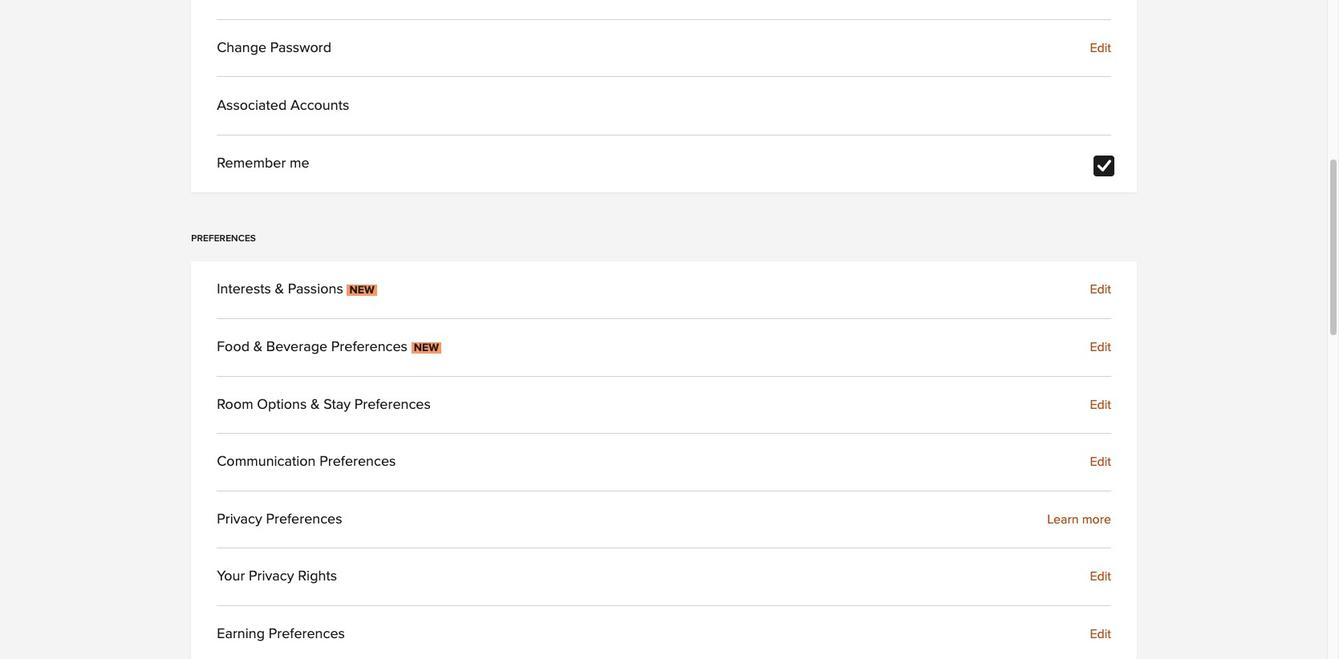 Task type: describe. For each thing, give the bounding box(es) containing it.
edit for room options & stay preferences
[[1090, 399, 1112, 412]]

preferences down rights
[[269, 627, 345, 642]]

room
[[217, 398, 253, 412]]

remember me
[[217, 157, 310, 171]]

remember
[[217, 157, 286, 171]]

associated accounts
[[217, 99, 349, 113]]

interests & passions new
[[217, 282, 375, 297]]

learn more link
[[1048, 514, 1112, 526]]

preferences down stay
[[320, 455, 396, 470]]

your privacy rights
[[217, 570, 337, 584]]

3 edit link from the top
[[1090, 341, 1112, 354]]

preferences right stay
[[354, 398, 431, 412]]

privacy preferences
[[217, 513, 342, 527]]

rights
[[298, 570, 337, 584]]

preferences up interests
[[191, 234, 256, 244]]

passions
[[288, 282, 343, 297]]

options
[[257, 398, 307, 412]]

associated
[[217, 99, 287, 113]]

edit for earning preferences
[[1090, 628, 1112, 641]]

preferences up stay
[[331, 340, 408, 354]]

2 vertical spatial &
[[311, 398, 320, 412]]

& for interests
[[275, 282, 284, 297]]

beverage
[[266, 340, 328, 354]]

preferences down 'communication preferences'
[[266, 513, 342, 527]]

edit link for room options & stay preferences
[[1090, 399, 1112, 412]]

1 vertical spatial privacy
[[249, 570, 294, 584]]

change password
[[217, 41, 331, 55]]

new inside interests & passions new
[[350, 285, 375, 296]]



Task type: vqa. For each thing, say whether or not it's contained in the screenshot.
Switzerland
no



Task type: locate. For each thing, give the bounding box(es) containing it.
new inside food & beverage preferences new
[[414, 342, 439, 354]]

privacy up your
[[217, 513, 262, 527]]

earning
[[217, 627, 265, 642]]

2 edit link from the top
[[1090, 283, 1112, 296]]

0 vertical spatial privacy
[[217, 513, 262, 527]]

1 vertical spatial &
[[253, 340, 263, 354]]

communication preferences
[[217, 455, 396, 470]]

learn more
[[1048, 514, 1112, 526]]

edit for communication preferences
[[1090, 456, 1112, 469]]

edit link for earning preferences
[[1090, 628, 1112, 641]]

0 horizontal spatial &
[[253, 340, 263, 354]]

interests
[[217, 282, 271, 297]]

preferences
[[191, 234, 256, 244], [331, 340, 408, 354], [354, 398, 431, 412], [320, 455, 396, 470], [266, 513, 342, 527], [269, 627, 345, 642]]

edit link for your privacy rights
[[1090, 571, 1112, 584]]

your
[[217, 570, 245, 584]]

edit
[[1090, 42, 1112, 54], [1090, 283, 1112, 296], [1090, 341, 1112, 354], [1090, 399, 1112, 412], [1090, 456, 1112, 469], [1090, 571, 1112, 584], [1090, 628, 1112, 641]]

food
[[217, 340, 250, 354]]

privacy right your
[[249, 570, 294, 584]]

edit link
[[1090, 42, 1112, 54], [1090, 283, 1112, 296], [1090, 341, 1112, 354], [1090, 399, 1112, 412], [1090, 456, 1112, 469], [1090, 571, 1112, 584], [1090, 628, 1112, 641]]

more
[[1083, 514, 1112, 526]]

0 vertical spatial &
[[275, 282, 284, 297]]

new
[[350, 285, 375, 296], [414, 342, 439, 354]]

1 edit link from the top
[[1090, 42, 1112, 54]]

remember me element
[[1094, 158, 1120, 161]]

me
[[290, 157, 310, 171]]

edit for change password
[[1090, 42, 1112, 54]]

2 horizontal spatial &
[[311, 398, 320, 412]]

4 edit from the top
[[1090, 399, 1112, 412]]

6 edit from the top
[[1090, 571, 1112, 584]]

learn
[[1048, 514, 1079, 526]]

edit link for change password
[[1090, 42, 1112, 54]]

communication
[[217, 455, 316, 470]]

earning preferences
[[217, 627, 345, 642]]

& right food
[[253, 340, 263, 354]]

1 vertical spatial new
[[414, 342, 439, 354]]

stay
[[324, 398, 351, 412]]

accounts
[[290, 99, 349, 113]]

5 edit from the top
[[1090, 456, 1112, 469]]

change
[[217, 41, 267, 55]]

privacy
[[217, 513, 262, 527], [249, 570, 294, 584]]

password
[[270, 41, 331, 55]]

2 edit from the top
[[1090, 283, 1112, 296]]

edit for your privacy rights
[[1090, 571, 1112, 584]]

& left stay
[[311, 398, 320, 412]]

0 vertical spatial new
[[350, 285, 375, 296]]

&
[[275, 282, 284, 297], [253, 340, 263, 354], [311, 398, 320, 412]]

& for food
[[253, 340, 263, 354]]

5 edit link from the top
[[1090, 456, 1112, 469]]

& right interests
[[275, 282, 284, 297]]

1 edit from the top
[[1090, 42, 1112, 54]]

room options & stay preferences
[[217, 398, 431, 412]]

1 horizontal spatial new
[[414, 342, 439, 354]]

4 edit link from the top
[[1090, 399, 1112, 412]]

7 edit from the top
[[1090, 628, 1112, 641]]

edit link for communication preferences
[[1090, 456, 1112, 469]]

1 horizontal spatial &
[[275, 282, 284, 297]]

7 edit link from the top
[[1090, 628, 1112, 641]]

0 horizontal spatial new
[[350, 285, 375, 296]]

6 edit link from the top
[[1090, 571, 1112, 584]]

food & beverage preferences new
[[217, 340, 439, 354]]

3 edit from the top
[[1090, 341, 1112, 354]]



